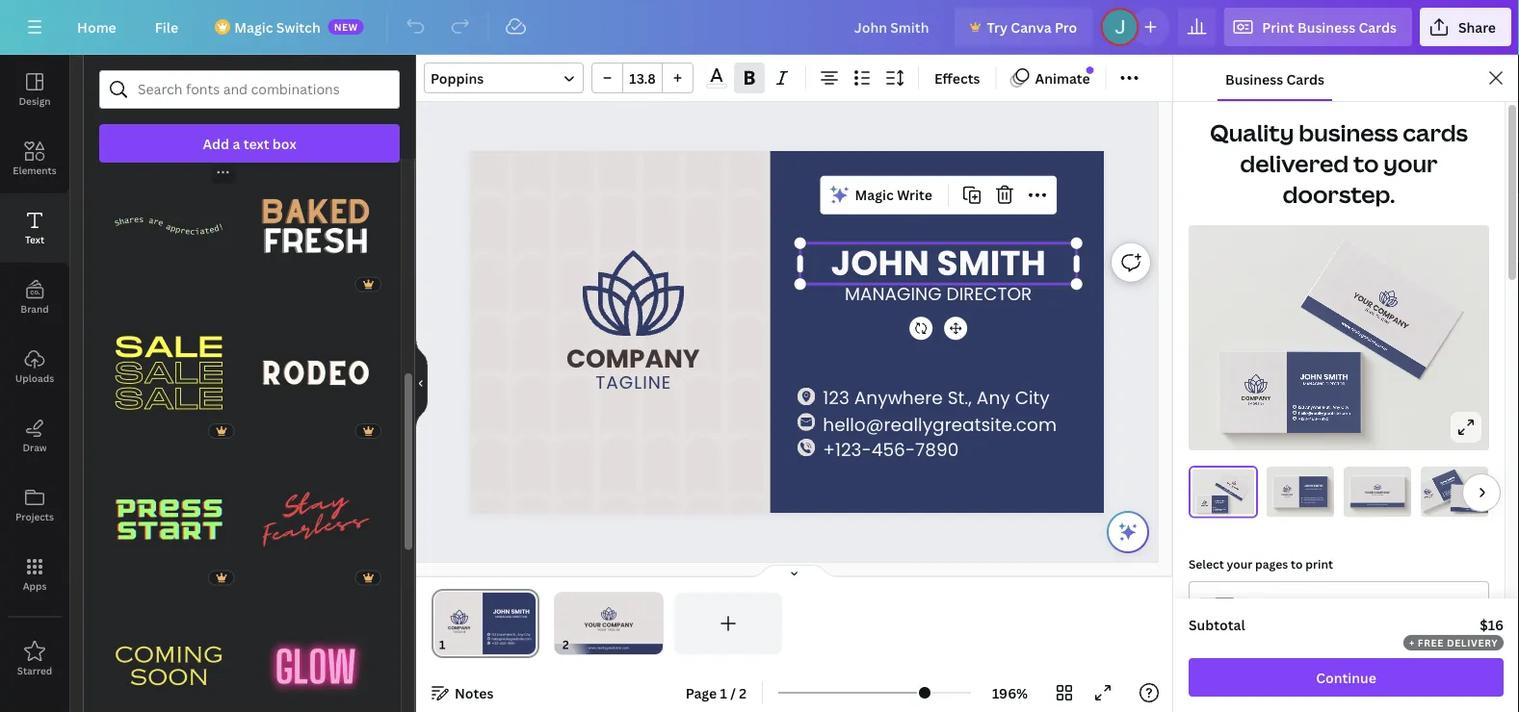 Task type: vqa. For each thing, say whether or not it's contained in the screenshot.
2
yes



Task type: locate. For each thing, give the bounding box(es) containing it.
try
[[987, 18, 1008, 36]]

cards inside dropdown button
[[1359, 18, 1397, 36]]

tagline
[[1374, 313, 1392, 327], [596, 371, 672, 395], [1248, 401, 1265, 407], [1231, 487, 1235, 490], [1377, 495, 1383, 497], [1427, 496, 1433, 500], [1284, 496, 1291, 498], [1203, 507, 1207, 508]]

your company your tagline www.reallygreatsite.com up 'select'
[[1224, 482, 1240, 496]]

1 horizontal spatial your
[[1384, 148, 1438, 179]]

your inside your tagline www.reallygreatsite.com
[[1364, 307, 1376, 317]]

animate
[[1035, 69, 1090, 87]]

quality
[[1210, 117, 1294, 148]]

select your pages to print
[[1189, 556, 1333, 572]]

123 inside 'john smith managing director 123 anywhere st., any city hello@reallygreatsite.com +123-456-7890'
[[1304, 497, 1306, 500]]

1 vertical spatial magic
[[855, 186, 894, 204]]

0 horizontal spatial magic
[[234, 18, 273, 36]]

anywhere
[[854, 386, 943, 411], [1305, 405, 1325, 411], [1446, 489, 1453, 493], [1306, 497, 1314, 500], [1216, 508, 1220, 509]]

select
[[1189, 556, 1224, 572]]

0 vertical spatial john smith managing director
[[831, 239, 1046, 307]]

123 anywhere st., any city hello@reallygreatsite.com +123-456-7890
[[823, 386, 1057, 463], [1298, 405, 1351, 422]]

your inside your company
[[1351, 290, 1375, 311]]

animate button
[[1004, 63, 1098, 93]]

456-
[[1309, 417, 1319, 422], [872, 438, 915, 463], [1449, 493, 1453, 496], [1308, 502, 1312, 504], [1217, 511, 1219, 512]]

page 1 image
[[432, 593, 539, 655]]

to right delivered
[[1354, 148, 1379, 179]]

196%
[[992, 684, 1028, 703]]

main menu bar
[[0, 0, 1519, 55]]

1 vertical spatial to
[[1291, 556, 1303, 572]]

#fafaff image
[[706, 84, 727, 89]]

0 vertical spatial your
[[1384, 148, 1438, 179]]

1 vertical spatial john smith managing director
[[1300, 372, 1348, 387]]

any
[[977, 386, 1010, 411], [1333, 405, 1340, 411], [1454, 487, 1458, 489], [1317, 497, 1320, 500], [1222, 508, 1224, 509]]

john smith managing director 123 anywhere st., any city hello@reallygreatsite.com +123-456-7890 company tagline left your company www.reallygreatsite.com
[[1424, 477, 1462, 500]]

company
[[1371, 302, 1411, 332], [566, 341, 700, 377], [1241, 395, 1271, 403], [1231, 485, 1240, 491], [1374, 491, 1390, 496], [1424, 493, 1435, 500], [1281, 494, 1293, 497], [1472, 498, 1486, 503], [1202, 506, 1208, 507]]

cards left share dropdown button
[[1359, 18, 1397, 36]]

magic inside main 'menu bar'
[[234, 18, 273, 36]]

1 horizontal spatial cards
[[1359, 18, 1397, 36]]

a
[[233, 134, 240, 153]]

0 horizontal spatial 123 anywhere st., any city hello@reallygreatsite.com +123-456-7890
[[823, 386, 1057, 463]]

www.reallygreatsite.com inside your company www.reallygreatsite.com
[[1466, 509, 1485, 512]]

www.reallygreatsite.com inside your tagline www.reallygreatsite.com
[[1340, 321, 1389, 353]]

free
[[1418, 637, 1444, 650]]

elements button
[[0, 124, 69, 194]]

company tagline
[[566, 341, 700, 395], [1241, 395, 1271, 407], [1281, 494, 1293, 498]]

magic left the switch at the left
[[234, 18, 273, 36]]

0 horizontal spatial to
[[1291, 556, 1303, 572]]

0 vertical spatial business
[[1298, 18, 1356, 36]]

draw
[[23, 441, 47, 454]]

business inside button
[[1225, 70, 1283, 88]]

john smith managing director 123 anywhere st., any city hello@reallygreatsite.com +123-456-7890 company tagline
[[1424, 477, 1462, 500], [1202, 500, 1226, 512]]

hello@reallygreatsite.com inside 'john smith managing director 123 anywhere st., any city hello@reallygreatsite.com +123-456-7890'
[[1304, 500, 1324, 502]]

cards down print business cards dropdown button
[[1287, 70, 1325, 88]]

design button
[[0, 55, 69, 124]]

share button
[[1420, 8, 1512, 46]]

effects button
[[927, 63, 988, 93]]

your
[[1351, 290, 1375, 311], [1364, 307, 1376, 317], [1226, 482, 1232, 487], [1229, 486, 1232, 488], [1365, 491, 1374, 496], [1372, 495, 1376, 497], [1464, 498, 1472, 502]]

st.,
[[948, 386, 972, 411], [1326, 405, 1332, 411], [1452, 488, 1455, 490], [1314, 497, 1317, 500], [1221, 508, 1222, 509]]

your company your tagline www.reallygreatsite.com right 'john smith managing director 123 anywhere st., any city hello@reallygreatsite.com +123-456-7890'
[[1365, 491, 1390, 506]]

456- inside 'john smith managing director 123 anywhere st., any city hello@reallygreatsite.com +123-456-7890'
[[1308, 502, 1312, 504]]

box
[[272, 134, 296, 153]]

john smith managing director down write
[[831, 239, 1046, 307]]

try canva pro
[[987, 18, 1077, 36]]

john
[[831, 239, 930, 288], [1300, 372, 1322, 383], [1439, 480, 1448, 486], [1304, 485, 1313, 489], [1215, 500, 1220, 503]]

1 horizontal spatial to
[[1354, 148, 1379, 179]]

+123- inside 'john smith managing director 123 anywhere st., any city hello@reallygreatsite.com +123-456-7890'
[[1304, 502, 1308, 504]]

quality business cards delivered to your doorstep.
[[1210, 117, 1468, 210]]

hello@reallygreatsite.com
[[1298, 411, 1351, 417], [823, 413, 1057, 437], [1445, 487, 1462, 496], [1304, 500, 1324, 502], [1214, 509, 1226, 511]]

cards
[[1359, 18, 1397, 36], [1287, 70, 1325, 88]]

business right print at the right
[[1298, 18, 1356, 36]]

continue button
[[1189, 659, 1504, 697]]

1 vertical spatial john smith managing director 123 anywhere st., any city hello@reallygreatsite.com +123-456-7890 company tagline
[[1202, 500, 1226, 512]]

1 vertical spatial your
[[1227, 556, 1253, 572]]

0 horizontal spatial business
[[1225, 70, 1283, 88]]

print
[[1262, 18, 1294, 36]]

john smith managing director 123 anywhere st., any city hello@reallygreatsite.com +123-456-7890
[[1304, 484, 1324, 504]]

brand
[[21, 302, 49, 315]]

home
[[77, 18, 116, 36]]

cards
[[1403, 117, 1468, 148]]

subtotal
[[1189, 616, 1245, 634]]

brand button
[[0, 263, 69, 332]]

0 horizontal spatial your company your tagline www.reallygreatsite.com
[[1224, 482, 1240, 496]]

smith
[[937, 239, 1046, 288], [1324, 372, 1348, 383], [1447, 477, 1456, 483], [1313, 484, 1323, 489], [1220, 500, 1226, 503]]

business up quality
[[1225, 70, 1283, 88]]

switch
[[276, 18, 320, 36]]

print business cards button
[[1224, 8, 1412, 46]]

director inside 'john smith managing director 123 anywhere st., any city hello@reallygreatsite.com +123-456-7890'
[[1314, 488, 1322, 490]]

magic left write
[[855, 186, 894, 204]]

0 vertical spatial cards
[[1359, 18, 1397, 36]]

1 horizontal spatial business
[[1298, 18, 1356, 36]]

john smith managing director 123 anywhere st., any city hello@reallygreatsite.com +123-456-7890 company tagline up 'select'
[[1202, 500, 1226, 512]]

john smith managing director
[[831, 239, 1046, 307], [1300, 372, 1348, 387]]

elements
[[13, 164, 57, 177]]

196% button
[[979, 678, 1041, 709]]

company inside your company
[[1371, 302, 1411, 332]]

0 horizontal spatial john smith managing director
[[831, 239, 1046, 307]]

home link
[[62, 8, 132, 46]]

city
[[1015, 386, 1050, 411], [1341, 405, 1349, 411], [1457, 486, 1460, 488], [1320, 497, 1323, 500], [1224, 508, 1226, 509]]

notes button
[[424, 678, 501, 709]]

your company your tagline www.reallygreatsite.com
[[1224, 482, 1240, 496], [1365, 491, 1390, 506]]

1 horizontal spatial magic
[[855, 186, 894, 204]]

city inside 'john smith managing director 123 anywhere st., any city hello@reallygreatsite.com +123-456-7890'
[[1320, 497, 1323, 500]]

your company
[[1351, 290, 1411, 332]]

john smith managing director down your tagline www.reallygreatsite.com
[[1300, 372, 1348, 387]]

2
[[739, 684, 747, 703]]

business
[[1299, 117, 1398, 148]]

share
[[1458, 18, 1496, 36]]

apps button
[[0, 540, 69, 610]]

0 horizontal spatial company tagline
[[566, 341, 700, 395]]

managing
[[845, 282, 942, 307], [1303, 381, 1325, 387], [1442, 482, 1449, 487], [1306, 488, 1314, 490], [1215, 503, 1220, 504]]

Design title text field
[[839, 8, 946, 46]]

to
[[1354, 148, 1379, 179], [1291, 556, 1303, 572]]

group
[[592, 63, 694, 93], [99, 157, 238, 296], [246, 157, 385, 296], [246, 292, 385, 443], [99, 304, 238, 443], [99, 439, 238, 590], [246, 439, 385, 590], [99, 586, 238, 713], [246, 586, 385, 713]]

magic
[[234, 18, 273, 36], [855, 186, 894, 204]]

7890
[[1319, 417, 1329, 422], [915, 438, 959, 463], [1452, 492, 1456, 495], [1312, 502, 1315, 504], [1219, 511, 1221, 512]]

1 horizontal spatial john smith managing director 123 anywhere st., any city hello@reallygreatsite.com +123-456-7890 company tagline
[[1424, 477, 1462, 500]]

page 1 / 2 button
[[678, 678, 754, 709]]

magic for magic write
[[855, 186, 894, 204]]

0 vertical spatial to
[[1354, 148, 1379, 179]]

0 vertical spatial magic
[[234, 18, 273, 36]]

0 horizontal spatial cards
[[1287, 70, 1325, 88]]

magic for magic switch
[[234, 18, 273, 36]]

0 horizontal spatial john smith managing director 123 anywhere st., any city hello@reallygreatsite.com +123-456-7890 company tagline
[[1202, 500, 1226, 512]]

magic write
[[855, 186, 932, 204]]

your company www.reallygreatsite.com
[[1464, 498, 1486, 512]]

add a text box
[[203, 134, 296, 153]]

1 horizontal spatial company tagline
[[1241, 395, 1271, 407]]

2 horizontal spatial company tagline
[[1281, 494, 1293, 498]]

canva assistant image
[[1117, 521, 1140, 544]]

tagline inside your tagline www.reallygreatsite.com
[[1374, 313, 1392, 327]]

1 vertical spatial business
[[1225, 70, 1283, 88]]

magic inside magic write button
[[855, 186, 894, 204]]

1 vertical spatial cards
[[1287, 70, 1325, 88]]

projects
[[15, 511, 54, 524]]

Page title text field
[[454, 636, 461, 655]]

to left the print
[[1291, 556, 1303, 572]]

business
[[1298, 18, 1356, 36], [1225, 70, 1283, 88]]

$16
[[1480, 616, 1504, 634]]

page 1 / 2
[[686, 684, 747, 703]]



Task type: describe. For each thing, give the bounding box(es) containing it.
your tagline www.reallygreatsite.com
[[1340, 307, 1392, 353]]

canva
[[1011, 18, 1052, 36]]

text button
[[0, 194, 69, 263]]

delivered
[[1240, 148, 1349, 179]]

poppins
[[431, 69, 484, 87]]

pages
[[1255, 556, 1288, 572]]

st., inside 'john smith managing director 123 anywhere st., any city hello@reallygreatsite.com +123-456-7890'
[[1314, 497, 1317, 500]]

add
[[203, 134, 229, 153]]

hello@reallygreatsite.com inside '123 anywhere st., any city hello@reallygreatsite.com +123-456-7890'
[[1298, 411, 1351, 417]]

doorstep.
[[1283, 179, 1395, 210]]

delivery
[[1447, 637, 1498, 650]]

/
[[730, 684, 736, 703]]

text
[[25, 233, 44, 246]]

magic write button
[[824, 180, 940, 211]]

notes
[[455, 684, 494, 703]]

design
[[19, 94, 51, 107]]

0 vertical spatial john smith managing director 123 anywhere st., any city hello@reallygreatsite.com +123-456-7890 company tagline
[[1424, 477, 1462, 500]]

magic switch
[[234, 18, 320, 36]]

1 horizontal spatial your company your tagline www.reallygreatsite.com
[[1365, 491, 1390, 506]]

anywhere inside 'john smith managing director 123 anywhere st., any city hello@reallygreatsite.com +123-456-7890'
[[1306, 497, 1314, 500]]

pro
[[1055, 18, 1077, 36]]

side panel tab list
[[0, 55, 69, 695]]

smith inside 'john smith managing director 123 anywhere st., any city hello@reallygreatsite.com +123-456-7890'
[[1313, 484, 1323, 489]]

1 horizontal spatial john smith managing director
[[1300, 372, 1348, 387]]

poppins button
[[424, 63, 584, 93]]

page
[[686, 684, 717, 703]]

uploads button
[[0, 332, 69, 402]]

– – number field
[[629, 69, 656, 87]]

cards inside button
[[1287, 70, 1325, 88]]

print
[[1306, 556, 1333, 572]]

continue
[[1316, 669, 1376, 687]]

#fafaff image
[[706, 84, 727, 89]]

1
[[720, 684, 727, 703]]

projects button
[[0, 471, 69, 540]]

new
[[334, 20, 358, 33]]

0 horizontal spatial your
[[1227, 556, 1253, 572]]

file
[[155, 18, 178, 36]]

john inside 'john smith managing director 123 anywhere st., any city hello@reallygreatsite.com +123-456-7890'
[[1304, 485, 1313, 489]]

your inside quality business cards delivered to your doorstep.
[[1384, 148, 1438, 179]]

to inside quality business cards delivered to your doorstep.
[[1354, 148, 1379, 179]]

effects
[[934, 69, 980, 87]]

print business cards
[[1262, 18, 1397, 36]]

your inside your company www.reallygreatsite.com
[[1464, 498, 1472, 502]]

text
[[243, 134, 269, 153]]

new image
[[1087, 67, 1094, 74]]

company inside your company www.reallygreatsite.com
[[1472, 498, 1486, 503]]

starred
[[17, 665, 52, 678]]

file button
[[139, 8, 194, 46]]

business inside dropdown button
[[1298, 18, 1356, 36]]

hide pages image
[[748, 565, 841, 580]]

business cards
[[1225, 70, 1325, 88]]

try canva pro button
[[954, 8, 1093, 46]]

Search fonts and combinations search field
[[138, 71, 361, 108]]

+
[[1409, 637, 1415, 650]]

+ free delivery
[[1409, 637, 1498, 650]]

business cards button
[[1218, 55, 1332, 101]]

write
[[897, 186, 932, 204]]

starred button
[[0, 625, 69, 695]]

draw button
[[0, 402, 69, 471]]

managing inside 'john smith managing director 123 anywhere st., any city hello@reallygreatsite.com +123-456-7890'
[[1306, 488, 1314, 490]]

hide image
[[415, 338, 428, 430]]

7890 inside 'john smith managing director 123 anywhere st., any city hello@reallygreatsite.com +123-456-7890'
[[1312, 502, 1315, 504]]

1 horizontal spatial 123 anywhere st., any city hello@reallygreatsite.com +123-456-7890
[[1298, 405, 1351, 422]]

uploads
[[15, 372, 54, 385]]

any inside 'john smith managing director 123 anywhere st., any city hello@reallygreatsite.com +123-456-7890'
[[1317, 497, 1320, 500]]

apps
[[23, 580, 47, 593]]

add a text box button
[[99, 124, 400, 163]]



